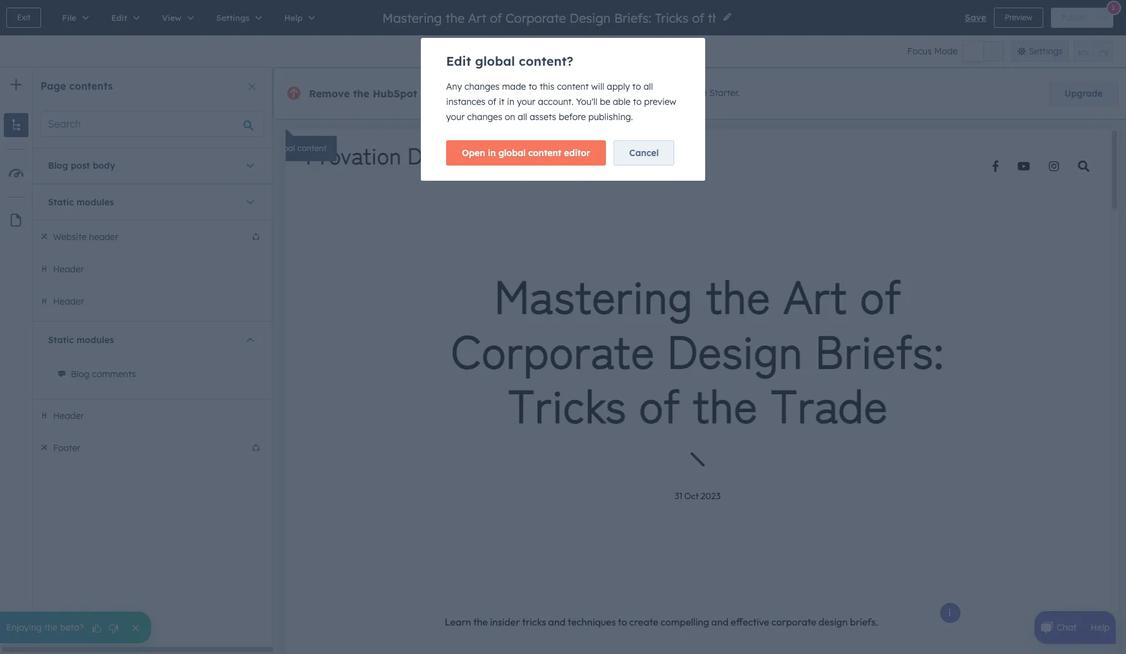Task type: vqa. For each thing, say whether or not it's contained in the screenshot.
the to the right
yes



Task type: locate. For each thing, give the bounding box(es) containing it.
open in global content editor
[[462, 147, 590, 159]]

1 horizontal spatial the
[[353, 87, 370, 100]]

any changes made to this content will apply to all instances of it in your account. you'll be able to preview your changes on all assets before publishing.
[[446, 81, 677, 123]]

all up preview in the right of the page
[[644, 81, 653, 92]]

changes up of
[[465, 81, 500, 92]]

your
[[474, 87, 498, 100], [517, 96, 536, 107], [446, 111, 465, 123]]

content inside button
[[529, 147, 562, 159]]

0 horizontal spatial in
[[488, 147, 496, 159]]

0 horizontal spatial the
[[44, 622, 58, 634]]

3 header button from the top
[[53, 408, 262, 424]]

with
[[644, 87, 662, 99]]

website
[[53, 231, 87, 243]]

header button up footer button
[[53, 408, 262, 424]]

1 horizontal spatial your
[[474, 87, 498, 100]]

cancel button
[[614, 140, 675, 166]]

0 vertical spatial content
[[557, 81, 589, 92]]

1 vertical spatial header
[[53, 296, 84, 307]]

in right it
[[507, 96, 515, 107]]

comments
[[92, 369, 136, 380]]

header button
[[53, 262, 262, 277], [53, 294, 262, 309], [53, 408, 262, 424]]

in right the open
[[488, 147, 496, 159]]

edit
[[446, 53, 471, 69]]

unlock premium features with crm suite starter.
[[537, 87, 740, 99]]

instances
[[446, 96, 486, 107]]

upgrade link
[[1049, 81, 1119, 106]]

logo
[[421, 87, 443, 100]]

focus mode element
[[963, 41, 1004, 61]]

None field
[[381, 9, 718, 26]]

open
[[462, 147, 485, 159]]

0 vertical spatial header button
[[53, 262, 262, 277]]

content up you'll
[[557, 81, 589, 92]]

1 vertical spatial the
[[44, 622, 58, 634]]

your down instances
[[446, 111, 465, 123]]

the inside button
[[44, 622, 58, 634]]

content
[[557, 81, 589, 92], [529, 147, 562, 159]]

group
[[1074, 40, 1114, 62]]

in
[[507, 96, 515, 107], [488, 147, 496, 159]]

global down on at the top of page
[[499, 147, 526, 159]]

be
[[600, 96, 611, 107]]

the right remove
[[353, 87, 370, 100]]

you'll
[[576, 96, 598, 107]]

the left beta?
[[44, 622, 58, 634]]

hubspot
[[373, 87, 417, 100]]

blog comments
[[71, 369, 136, 380]]

will
[[591, 81, 605, 92]]

all
[[644, 81, 653, 92], [518, 111, 527, 123]]

preview
[[1005, 13, 1033, 22]]

header button up static modules dropdown button
[[53, 294, 262, 309]]

static
[[48, 334, 74, 346]]

header
[[53, 264, 84, 275], [53, 296, 84, 307], [53, 410, 84, 422]]

0 horizontal spatial all
[[518, 111, 527, 123]]

in inside any changes made to this content will apply to all instances of it in your account. you'll be able to preview your changes on all assets before publishing.
[[507, 96, 515, 107]]

1 horizontal spatial in
[[507, 96, 515, 107]]

to left this at the top left
[[529, 81, 537, 92]]

changes
[[465, 81, 500, 92], [467, 111, 503, 123]]

1 vertical spatial content
[[529, 147, 562, 159]]

starter.
[[710, 87, 740, 99]]

2 vertical spatial header
[[53, 410, 84, 422]]

the
[[353, 87, 370, 100], [44, 622, 58, 634]]

before
[[559, 111, 586, 123]]

thumbsdown image
[[108, 623, 119, 635]]

1 horizontal spatial all
[[644, 81, 653, 92]]

focus mode
[[908, 46, 958, 57]]

your left it
[[474, 87, 498, 100]]

save button
[[965, 10, 987, 25]]

all right on at the top of page
[[518, 111, 527, 123]]

1
[[1112, 3, 1116, 12]]

0 vertical spatial all
[[644, 81, 653, 92]]

content left editor
[[529, 147, 562, 159]]

modules
[[77, 334, 114, 346]]

apply
[[607, 81, 630, 92]]

header up footer
[[53, 410, 84, 422]]

blog.
[[501, 87, 527, 100]]

header up static
[[53, 296, 84, 307]]

settings button
[[1011, 40, 1069, 62]]

open in global content editor button
[[446, 140, 606, 166]]

2 vertical spatial header button
[[53, 408, 262, 424]]

the for beta?
[[44, 622, 58, 634]]

0 vertical spatial header
[[53, 264, 84, 275]]

0 vertical spatial in
[[507, 96, 515, 107]]

chat
[[1057, 622, 1077, 634]]

enjoying
[[6, 622, 42, 634]]

your down made
[[517, 96, 536, 107]]

global
[[475, 53, 515, 69], [499, 147, 526, 159]]

0 horizontal spatial your
[[446, 111, 465, 123]]

of
[[488, 96, 497, 107]]

to
[[529, 81, 537, 92], [633, 81, 641, 92], [633, 96, 642, 107]]

website header button
[[53, 230, 250, 245]]

upgrade
[[1065, 88, 1103, 99]]

header button down website header button
[[53, 262, 262, 277]]

close image
[[248, 83, 256, 90]]

header down website
[[53, 264, 84, 275]]

in inside button
[[488, 147, 496, 159]]

this
[[540, 81, 555, 92]]

1 vertical spatial all
[[518, 111, 527, 123]]

0 vertical spatial changes
[[465, 81, 500, 92]]

global up made
[[475, 53, 515, 69]]

publish group
[[1051, 8, 1114, 28]]

1 vertical spatial in
[[488, 147, 496, 159]]

1 vertical spatial header button
[[53, 294, 262, 309]]

changes down of
[[467, 111, 503, 123]]

0 vertical spatial the
[[353, 87, 370, 100]]

1 vertical spatial global
[[499, 147, 526, 159]]

3 header from the top
[[53, 410, 84, 422]]



Task type: describe. For each thing, give the bounding box(es) containing it.
header
[[89, 231, 118, 243]]

remove the hubspot logo from your blog.
[[309, 87, 527, 100]]

any
[[446, 81, 462, 92]]

it
[[499, 96, 505, 107]]

unlock
[[537, 87, 565, 99]]

2 header from the top
[[53, 296, 84, 307]]

Search text field
[[41, 111, 238, 137]]

2 header button from the top
[[53, 294, 262, 309]]

footer button
[[53, 441, 250, 456]]

page contents
[[40, 80, 113, 92]]

1 header button from the top
[[53, 262, 262, 277]]

preview
[[644, 96, 677, 107]]

to right the able on the top of page
[[633, 96, 642, 107]]

1 header from the top
[[53, 264, 84, 275]]

0 vertical spatial global
[[475, 53, 515, 69]]

account.
[[538, 96, 574, 107]]

1 vertical spatial changes
[[467, 111, 503, 123]]

remove
[[309, 87, 350, 100]]

contents
[[69, 80, 113, 92]]

crm
[[664, 87, 684, 99]]

static modules
[[48, 334, 114, 346]]

publish
[[1062, 13, 1087, 22]]

on
[[505, 111, 516, 123]]

focus
[[908, 46, 932, 57]]

blog
[[71, 369, 90, 380]]

premium
[[568, 87, 605, 99]]

suite
[[686, 87, 707, 99]]

website header
[[53, 231, 118, 243]]

static modules button
[[48, 322, 257, 358]]

features
[[608, 87, 642, 99]]

thumbsup image
[[91, 623, 103, 635]]

caret image
[[247, 334, 254, 346]]

blog comments button
[[71, 367, 263, 382]]

enjoying the beta? button
[[0, 612, 151, 644]]

edit global content?
[[446, 53, 574, 69]]

publishing.
[[589, 111, 633, 123]]

cancel
[[630, 147, 659, 159]]

the for hubspot
[[353, 87, 370, 100]]

content?
[[519, 53, 574, 69]]

global inside open in global content editor button
[[499, 147, 526, 159]]

editor
[[564, 147, 590, 159]]

content inside any changes made to this content will apply to all instances of it in your account. you'll be able to preview your changes on all assets before publishing.
[[557, 81, 589, 92]]

exit
[[17, 13, 30, 22]]

publish button
[[1051, 8, 1098, 28]]

able
[[613, 96, 631, 107]]

settings
[[1029, 46, 1063, 57]]

2 horizontal spatial your
[[517, 96, 536, 107]]

help
[[1091, 622, 1110, 634]]

save
[[965, 12, 987, 23]]

enjoying the beta?
[[6, 622, 84, 634]]

preview button
[[994, 8, 1044, 28]]

to left with
[[633, 81, 641, 92]]

made
[[502, 81, 526, 92]]

exit link
[[6, 8, 41, 28]]

page
[[40, 80, 66, 92]]

footer
[[53, 443, 80, 454]]

beta?
[[60, 622, 84, 634]]

from
[[447, 87, 471, 100]]

assets
[[530, 111, 557, 123]]

mode
[[935, 46, 958, 57]]



